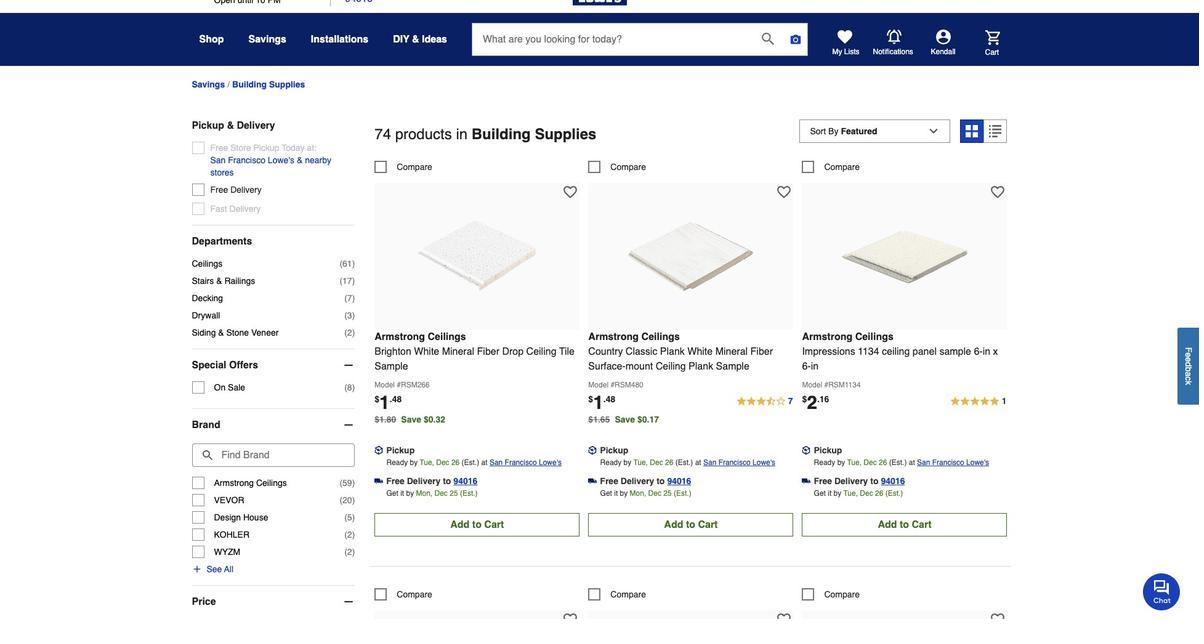 Task type: vqa. For each thing, say whether or not it's contained in the screenshot.


Task type: locate. For each thing, give the bounding box(es) containing it.
( down ( 7 )
[[344, 310, 347, 320]]

san francisco lowe's & nearby stores button
[[210, 154, 355, 179]]

2 ) from the top
[[352, 276, 355, 286]]

3 ready by tue, dec 26 (est.) at san francisco lowe's from the left
[[814, 458, 989, 467]]

1 horizontal spatial heart outline image
[[778, 613, 791, 619]]

model left rsm266 on the bottom left of the page
[[375, 380, 395, 389]]

fiber inside armstrong ceilings country classic plank white mineral fiber surface-mount ceiling plank sample
[[751, 346, 773, 357]]

59
[[343, 478, 352, 488]]

siding
[[192, 328, 216, 337]]

5
[[347, 512, 352, 522]]

$ for 1
[[802, 394, 807, 404]]

heart outline image
[[564, 185, 577, 199], [991, 185, 1005, 199], [778, 613, 791, 619]]

1 horizontal spatial white
[[688, 346, 713, 357]]

& right stairs
[[216, 276, 222, 286]]

minus image left 5001229571 element
[[343, 596, 355, 608]]

in left 'x'
[[983, 346, 991, 357]]

$ left the .16
[[802, 394, 807, 404]]

compare for 5001229535 element
[[825, 589, 860, 599]]

.48 for 2nd the actual price $1.48 element
[[604, 394, 616, 404]]

1 truck filled image from the left
[[375, 477, 383, 485]]

1 at from the left
[[481, 458, 488, 467]]

1 add to cart from the left
[[450, 519, 504, 530]]

1 .48 from the left
[[390, 394, 402, 404]]

model up actual price $2.16 element
[[802, 380, 822, 389]]

# for armstrong ceilings impressions 1134 ceiling panel sample 6-in x 6-in
[[825, 380, 829, 389]]

free for second pickup icon from the left
[[600, 476, 618, 486]]

ceilings for country classic plank white mineral fiber surface-mount ceiling plank sample
[[642, 331, 680, 342]]

chevron down image
[[373, 0, 383, 2]]

0 horizontal spatial heart outline image
[[564, 185, 577, 199]]

compare for '5001229557' element
[[397, 162, 432, 172]]

2 down "5"
[[347, 547, 352, 557]]

compare for 5014221677 element
[[825, 162, 860, 172]]

model down "surface-"
[[589, 380, 609, 389]]

1 add from the left
[[450, 519, 470, 530]]

0 horizontal spatial 6-
[[802, 361, 811, 372]]

1 25 from the left
[[450, 489, 458, 498]]

2 mon, from the left
[[630, 489, 646, 498]]

plank
[[660, 346, 685, 357], [689, 361, 713, 372]]

1 horizontal spatial 94016
[[667, 476, 691, 486]]

get for second pickup icon from right truck filled icon
[[387, 489, 398, 498]]

2 horizontal spatial truck filled image
[[802, 477, 811, 485]]

armstrong for brighton
[[375, 331, 425, 342]]

4 ) from the top
[[352, 310, 355, 320]]

2 horizontal spatial san francisco lowe's button
[[917, 456, 989, 469]]

armstrong inside armstrong ceilings impressions 1134 ceiling panel sample 6-in x 6-in
[[802, 331, 853, 342]]

pickup for second pickup icon from the left
[[600, 445, 629, 455]]

it for pickup image truck filled icon
[[828, 489, 832, 498]]

$ for 7
[[589, 394, 593, 404]]

5 stars image
[[950, 394, 1008, 409]]

1 for 2nd the actual price $1.48 element from the right
[[380, 392, 390, 413]]

94016 button for second pickup icon from right truck filled icon
[[454, 475, 478, 487]]

sample down brighton
[[375, 361, 408, 372]]

lowe's
[[268, 155, 294, 165], [539, 458, 562, 467], [753, 458, 776, 467], [967, 458, 989, 467]]

3 it from the left
[[828, 489, 832, 498]]

0 vertical spatial supplies
[[269, 80, 305, 90]]

5001229557 element
[[375, 161, 432, 173]]

2 ( 2 ) from the top
[[344, 530, 355, 540]]

fast delivery
[[210, 204, 261, 214]]

ready down $1.80 on the left of page
[[387, 458, 408, 467]]

compare inside 5014221677 element
[[825, 162, 860, 172]]

ceilings inside armstrong ceilings impressions 1134 ceiling panel sample 6-in x 6-in
[[855, 331, 894, 342]]

2 horizontal spatial ready
[[814, 458, 836, 467]]

1 ready by tue, dec 26 (est.) at san francisco lowe's from the left
[[387, 458, 562, 467]]

2 save from the left
[[615, 414, 635, 424]]

0 horizontal spatial actual price $1.48 element
[[375, 392, 402, 413]]

2 it from the left
[[614, 489, 618, 498]]

25 for truck filled icon associated with second pickup icon from the left 94016 button
[[664, 489, 672, 498]]

$ up was price $1.80 element
[[375, 394, 380, 404]]

2 horizontal spatial model
[[802, 380, 822, 389]]

1 horizontal spatial add to cart
[[664, 519, 718, 530]]

2
[[347, 328, 352, 337], [807, 392, 817, 413], [347, 530, 352, 540], [347, 547, 352, 557]]

compare inside '5001229557' element
[[397, 162, 432, 172]]

1 e from the top
[[1184, 353, 1194, 358]]

1 horizontal spatial mon,
[[630, 489, 646, 498]]

$ 1 .48 up the $1.65
[[589, 392, 616, 413]]

ready by tue, dec 26 (est.) at san francisco lowe's down $0.32
[[387, 458, 562, 467]]

2 horizontal spatial 94016
[[881, 476, 905, 486]]

1 fiber from the left
[[477, 346, 500, 357]]

pickup image down $1.80 on the left of page
[[375, 446, 383, 455]]

savings link
[[192, 80, 225, 90]]

san
[[210, 155, 226, 165], [490, 458, 503, 467], [704, 458, 717, 467], [917, 458, 930, 467]]

sample inside armstrong ceilings country classic plank white mineral fiber surface-mount ceiling plank sample
[[716, 361, 750, 372]]

get it by mon, dec 25 (est.)
[[387, 489, 478, 498], [600, 489, 692, 498]]

0 vertical spatial savings
[[249, 34, 286, 45]]

at
[[481, 458, 488, 467], [695, 458, 701, 467], [909, 458, 915, 467]]

1 horizontal spatial fiber
[[751, 346, 773, 357]]

( for armstrong ceilings
[[340, 478, 343, 488]]

2 $ from the left
[[589, 394, 593, 404]]

6- down impressions
[[802, 361, 811, 372]]

0 horizontal spatial at
[[481, 458, 488, 467]]

& for railings
[[216, 276, 222, 286]]

2 horizontal spatial add
[[878, 519, 897, 530]]

0 horizontal spatial 94016
[[454, 476, 478, 486]]

1 vertical spatial minus image
[[343, 596, 355, 608]]

supplies up 5001229573 element on the top
[[535, 126, 597, 143]]

white
[[414, 346, 439, 357], [688, 346, 713, 357]]

was price $1.65 element
[[589, 411, 615, 424]]

by
[[410, 458, 418, 467], [624, 458, 632, 467], [838, 458, 845, 467], [406, 489, 414, 498], [620, 489, 628, 498], [834, 489, 842, 498]]

f e e d b a c k
[[1184, 347, 1194, 385]]

2 san francisco lowe's button from the left
[[704, 456, 776, 469]]

add to cart
[[450, 519, 504, 530], [664, 519, 718, 530], [878, 519, 932, 530]]

1 horizontal spatial heart outline image
[[778, 185, 791, 199]]

minus image
[[343, 419, 355, 431]]

( 7 )
[[344, 293, 355, 303]]

ceiling left tile
[[526, 346, 557, 357]]

( 20 )
[[340, 495, 355, 505]]

3 truck filled image from the left
[[802, 477, 811, 485]]

get for truck filled icon associated with second pickup icon from the left
[[600, 489, 612, 498]]

actual price $1.48 element up the $1.65
[[589, 392, 616, 413]]

supplies down savings button
[[269, 80, 305, 90]]

actual price $2.16 element
[[802, 392, 829, 413]]

mon, for truck filled icon associated with second pickup icon from the left 94016 button
[[630, 489, 646, 498]]

mount
[[626, 361, 653, 372]]

( down '( 5 )'
[[344, 530, 347, 540]]

& left stone
[[218, 328, 224, 337]]

stairs
[[192, 276, 214, 286]]

) up minus icon
[[352, 382, 355, 392]]

1 model from the left
[[375, 380, 395, 389]]

armstrong up brighton
[[375, 331, 425, 342]]

1 horizontal spatial 25
[[664, 489, 672, 498]]

truck filled image
[[375, 477, 383, 485], [589, 477, 597, 485], [802, 477, 811, 485]]

fiber up 7 button
[[751, 346, 773, 357]]

0 vertical spatial building
[[232, 80, 267, 90]]

2 horizontal spatial heart outline image
[[991, 613, 1005, 619]]

.48 down model # rsm266 at the bottom left
[[390, 394, 402, 404]]

at for san francisco lowe's button related to truck filled icon associated with second pickup icon from the left 94016 button
[[695, 458, 701, 467]]

) for on sale
[[352, 382, 355, 392]]

0 horizontal spatial ready by tue, dec 26 (est.) at san francisco lowe's
[[387, 458, 562, 467]]

0 horizontal spatial supplies
[[269, 80, 305, 90]]

save
[[401, 414, 421, 424], [615, 414, 635, 424]]

2 $ 1 .48 from the left
[[589, 392, 616, 413]]

1 $ from the left
[[375, 394, 380, 404]]

) for armstrong ceilings
[[352, 478, 355, 488]]

6-
[[974, 346, 983, 357], [802, 361, 811, 372]]

pickup & delivery
[[192, 120, 275, 131]]

compare inside 5001229535 element
[[825, 589, 860, 599]]

0 vertical spatial plank
[[660, 346, 685, 357]]

ready by tue, dec 26 (est.) at san francisco lowe's up "get it by tue, dec 26 (est.)"
[[814, 458, 989, 467]]

5001229535 element
[[802, 588, 860, 600]]

2 horizontal spatial add to cart button
[[802, 513, 1008, 536]]

armstrong up 'country'
[[589, 331, 639, 342]]

surface-
[[589, 361, 626, 372]]

ceiling inside armstrong ceilings brighton white mineral fiber drop ceiling tile sample
[[526, 346, 557, 357]]

94016 for second pickup icon from the left
[[667, 476, 691, 486]]

.16
[[817, 394, 829, 404]]

1 save from the left
[[401, 414, 421, 424]]

& for stone
[[218, 328, 224, 337]]

diy & ideas
[[393, 34, 447, 45]]

2 horizontal spatial in
[[983, 346, 991, 357]]

.48
[[390, 394, 402, 404], [604, 394, 616, 404]]

in down impressions
[[811, 361, 819, 372]]

0 horizontal spatial ceiling
[[526, 346, 557, 357]]

# up the .16
[[825, 380, 829, 389]]

1 horizontal spatial .48
[[604, 394, 616, 404]]

cart for 3rd add to cart button from left
[[912, 519, 932, 530]]

( up minus icon
[[344, 382, 347, 392]]

) for stairs & railings
[[352, 276, 355, 286]]

stores
[[210, 167, 234, 177]]

in right the products
[[456, 126, 468, 143]]

0 horizontal spatial fiber
[[477, 346, 500, 357]]

model for country classic plank white mineral fiber surface-mount ceiling plank sample
[[589, 380, 609, 389]]

armstrong for country
[[589, 331, 639, 342]]

) down '( 5 )'
[[352, 530, 355, 540]]

2 horizontal spatial ready by tue, dec 26 (est.) at san francisco lowe's
[[814, 458, 989, 467]]

0 vertical spatial 7
[[347, 293, 352, 303]]

2 mineral from the left
[[716, 346, 748, 357]]

) down 3
[[352, 328, 355, 337]]

it
[[401, 489, 404, 498], [614, 489, 618, 498], [828, 489, 832, 498]]

7 left $ 2 .16
[[788, 396, 793, 406]]

0 horizontal spatial truck filled image
[[375, 477, 383, 485]]

heart outline image
[[778, 185, 791, 199], [564, 613, 577, 619], [991, 613, 1005, 619]]

1 horizontal spatial free delivery to 94016
[[600, 476, 691, 486]]

tue, for pickup image truck filled icon's 94016 button
[[847, 458, 862, 467]]

1 horizontal spatial #
[[611, 380, 615, 389]]

1 horizontal spatial pickup image
[[589, 446, 597, 455]]

1 white from the left
[[414, 346, 439, 357]]

) down ( 7 )
[[352, 310, 355, 320]]

1 94016 button from the left
[[454, 475, 478, 487]]

1 horizontal spatial mineral
[[716, 346, 748, 357]]

0 horizontal spatial 94016 button
[[454, 475, 478, 487]]

decking
[[192, 293, 223, 303]]

0 horizontal spatial savings
[[192, 80, 225, 90]]

ceilings for brighton white mineral fiber drop ceiling tile sample
[[428, 331, 466, 342]]

diy
[[393, 34, 410, 45]]

2 actual price $1.48 element from the left
[[589, 392, 616, 413]]

0 horizontal spatial model
[[375, 380, 395, 389]]

1 horizontal spatial get
[[600, 489, 612, 498]]

san inside san francisco lowe's & nearby stores
[[210, 155, 226, 165]]

$ up was price $1.65 element
[[589, 394, 593, 404]]

design house
[[214, 512, 268, 522]]

3 94016 from the left
[[881, 476, 905, 486]]

0 vertical spatial 6-
[[974, 346, 983, 357]]

94016 button
[[454, 475, 478, 487], [667, 475, 691, 487], [881, 475, 905, 487]]

minus image
[[343, 359, 355, 371], [343, 596, 355, 608]]

1 horizontal spatial ceiling
[[656, 361, 686, 372]]

ceiling right mount
[[656, 361, 686, 372]]

sample
[[375, 361, 408, 372], [716, 361, 750, 372]]

1 horizontal spatial add
[[664, 519, 683, 530]]

( down 17
[[344, 293, 347, 303]]

0 horizontal spatial get it by mon, dec 25 (est.)
[[387, 489, 478, 498]]

1 for 2nd the actual price $1.48 element
[[593, 392, 604, 413]]

) for kohler
[[352, 530, 355, 540]]

) down "5"
[[352, 547, 355, 557]]

( 2 ) down '( 5 )'
[[344, 530, 355, 540]]

1 # from the left
[[397, 380, 401, 389]]

save for save $0.32
[[401, 414, 421, 424]]

2 ready by tue, dec 26 (est.) at san francisco lowe's from the left
[[600, 458, 776, 467]]

7
[[347, 293, 352, 303], [788, 396, 793, 406]]

pickup right pickup image
[[814, 445, 842, 455]]

departments element
[[192, 235, 355, 248]]

( 2 ) for siding & stone veneer
[[344, 328, 355, 337]]

2 get it by mon, dec 25 (est.) from the left
[[600, 489, 692, 498]]

2 horizontal spatial 1
[[1002, 396, 1007, 406]]

1 free delivery to 94016 from the left
[[386, 476, 478, 486]]

save left $0.32
[[401, 414, 421, 424]]

3 free delivery to 94016 from the left
[[814, 476, 905, 486]]

sample up 7 button
[[716, 361, 750, 372]]

2 horizontal spatial at
[[909, 458, 915, 467]]

1 horizontal spatial truck filled image
[[589, 477, 597, 485]]

& inside san francisco lowe's & nearby stores
[[297, 155, 303, 165]]

savings left /
[[192, 80, 225, 90]]

2 add to cart from the left
[[664, 519, 718, 530]]

ready by tue, dec 26 (est.) at san francisco lowe's down $0.17
[[600, 458, 776, 467]]

tue, for truck filled icon associated with second pickup icon from the left 94016 button
[[634, 458, 648, 467]]

mineral left drop
[[442, 346, 474, 357]]

ready down the $1.65
[[600, 458, 622, 467]]

None search field
[[472, 23, 808, 67]]

1 $ 1 .48 from the left
[[375, 392, 402, 413]]

) up 17
[[352, 259, 355, 268]]

2 add from the left
[[664, 519, 683, 530]]

2 get from the left
[[600, 489, 612, 498]]

0 horizontal spatial mineral
[[442, 346, 474, 357]]

2 horizontal spatial add to cart
[[878, 519, 932, 530]]

$ 1 .48 for 2nd the actual price $1.48 element
[[589, 392, 616, 413]]

lowe's home improvement notification center image
[[887, 30, 902, 44]]

add for third add to cart button from the right
[[450, 519, 470, 530]]

pickup up san francisco lowe's & nearby stores
[[254, 143, 279, 153]]

minus image inside special offers button
[[343, 359, 355, 371]]

0 horizontal spatial sample
[[375, 361, 408, 372]]

3 94016 button from the left
[[881, 475, 905, 487]]

0 horizontal spatial it
[[401, 489, 404, 498]]

3.5 stars image
[[736, 394, 794, 409]]

free delivery
[[210, 185, 262, 195]]

my lists
[[833, 47, 860, 56]]

compare inside 5001229573 element
[[611, 162, 646, 172]]

2 truck filled image from the left
[[589, 477, 597, 485]]

lowe's inside san francisco lowe's & nearby stores
[[268, 155, 294, 165]]

compare for 5001229571 element
[[397, 589, 432, 599]]

2 horizontal spatial it
[[828, 489, 832, 498]]

mineral up 7 button
[[716, 346, 748, 357]]

2 horizontal spatial 94016 button
[[881, 475, 905, 487]]

( for on sale
[[344, 382, 347, 392]]

2 sample from the left
[[716, 361, 750, 372]]

0 horizontal spatial add to cart button
[[375, 513, 580, 536]]

ceilings
[[192, 259, 223, 268], [428, 331, 466, 342], [642, 331, 680, 342], [855, 331, 894, 342], [256, 478, 287, 488]]

minus image up 8
[[343, 359, 355, 371]]

savings inside savings / building supplies
[[192, 80, 225, 90]]

armstrong inside armstrong ceilings country classic plank white mineral fiber surface-mount ceiling plank sample
[[589, 331, 639, 342]]

1 add to cart button from the left
[[375, 513, 580, 536]]

actual price $1.48 element up $1.80 on the left of page
[[375, 392, 402, 413]]

ceilings inside armstrong ceilings brighton white mineral fiber drop ceiling tile sample
[[428, 331, 466, 342]]

ceilings up rsm266 on the bottom left of the page
[[428, 331, 466, 342]]

1 horizontal spatial sample
[[716, 361, 750, 372]]

0 horizontal spatial white
[[414, 346, 439, 357]]

1 horizontal spatial at
[[695, 458, 701, 467]]

7 ) from the top
[[352, 478, 355, 488]]

armstrong
[[375, 331, 425, 342], [589, 331, 639, 342], [802, 331, 853, 342], [214, 478, 254, 488]]

add to cart button
[[375, 513, 580, 536], [589, 513, 794, 536], [802, 513, 1008, 536]]

10 ) from the top
[[352, 530, 355, 540]]

0 horizontal spatial add to cart
[[450, 519, 504, 530]]

3 add to cart from the left
[[878, 519, 932, 530]]

fiber left drop
[[477, 346, 500, 357]]

1 horizontal spatial get it by mon, dec 25 (est.)
[[600, 489, 692, 498]]

1 vertical spatial ( 2 )
[[344, 530, 355, 540]]

pickup image down the $1.65
[[589, 446, 597, 455]]

1 horizontal spatial savings
[[249, 34, 286, 45]]

ready
[[387, 458, 408, 467], [600, 458, 622, 467], [814, 458, 836, 467]]

see all
[[207, 564, 234, 574]]

1 horizontal spatial 1
[[593, 392, 604, 413]]

3 $ from the left
[[802, 394, 807, 404]]

ceilings inside armstrong ceilings country classic plank white mineral fiber surface-mount ceiling plank sample
[[642, 331, 680, 342]]

savings up building supplies link at the top left
[[249, 34, 286, 45]]

7 inside 3.5 stars image
[[788, 396, 793, 406]]

# down "surface-"
[[611, 380, 615, 389]]

.48 down the model # rsm480
[[604, 394, 616, 404]]

1 mineral from the left
[[442, 346, 474, 357]]

model for brighton white mineral fiber drop ceiling tile sample
[[375, 380, 395, 389]]

san francisco lowe's button
[[490, 456, 562, 469], [704, 456, 776, 469], [917, 456, 989, 469]]

savings for savings / building supplies
[[192, 80, 225, 90]]

ceiling
[[526, 346, 557, 357], [656, 361, 686, 372]]

2 fiber from the left
[[751, 346, 773, 357]]

save left $0.17
[[615, 414, 635, 424]]

vevor
[[214, 495, 244, 505]]

3 san francisco lowe's button from the left
[[917, 456, 989, 469]]

) up '20'
[[352, 478, 355, 488]]

1 horizontal spatial save
[[615, 414, 635, 424]]

minus image inside price button
[[343, 596, 355, 608]]

2 horizontal spatial $
[[802, 394, 807, 404]]

1 it from the left
[[401, 489, 404, 498]]

2 vertical spatial ( 2 )
[[344, 547, 355, 557]]

to
[[443, 476, 451, 486], [657, 476, 665, 486], [871, 476, 879, 486], [472, 519, 482, 530], [686, 519, 695, 530], [900, 519, 909, 530]]

mon, for 94016 button related to second pickup icon from right truck filled icon
[[416, 489, 433, 498]]

) up ( 7 )
[[352, 276, 355, 286]]

$ 1 .48 up $1.80 on the left of page
[[375, 392, 402, 413]]

ready up "get it by tue, dec 26 (est.)"
[[814, 458, 836, 467]]

compare inside 5001229571 element
[[397, 589, 432, 599]]

savings
[[249, 34, 286, 45], [192, 80, 225, 90]]

) down '20'
[[352, 512, 355, 522]]

0 horizontal spatial ready
[[387, 458, 408, 467]]

0 horizontal spatial pickup image
[[375, 446, 383, 455]]

1 ready from the left
[[387, 458, 408, 467]]

) for wyzm
[[352, 547, 355, 557]]

1 horizontal spatial 7
[[788, 396, 793, 406]]

( 2 ) for wyzm
[[344, 547, 355, 557]]

1 pickup image from the left
[[375, 446, 383, 455]]

( up 17
[[340, 259, 343, 268]]

11 ) from the top
[[352, 547, 355, 557]]

& up the 'store'
[[227, 120, 234, 131]]

sample inside armstrong ceilings brighton white mineral fiber drop ceiling tile sample
[[375, 361, 408, 372]]

minus image for price
[[343, 596, 355, 608]]

model # rsm266
[[375, 380, 430, 389]]

0 horizontal spatial san francisco lowe's button
[[490, 456, 562, 469]]

savings for savings
[[249, 34, 286, 45]]

ceilings up classic
[[642, 331, 680, 342]]

today
[[282, 143, 305, 153]]

1 minus image from the top
[[343, 359, 355, 371]]

get it by mon, dec 25 (est.) for 94016 button related to second pickup icon from right truck filled icon
[[387, 489, 478, 498]]

notifications
[[873, 47, 914, 56]]

pickup image
[[375, 446, 383, 455], [589, 446, 597, 455]]

my lists link
[[833, 30, 860, 57]]

1 vertical spatial 6-
[[802, 361, 811, 372]]

1 94016 from the left
[[454, 476, 478, 486]]

0 horizontal spatial save
[[401, 414, 421, 424]]

2 minus image from the top
[[343, 596, 355, 608]]

94016 for pickup image
[[881, 476, 905, 486]]

1 button
[[950, 394, 1008, 409]]

0 vertical spatial ceiling
[[526, 346, 557, 357]]

2 94016 button from the left
[[667, 475, 691, 487]]

white right classic
[[688, 346, 713, 357]]

3 # from the left
[[825, 380, 829, 389]]

( down '20'
[[344, 512, 347, 522]]

# down brighton
[[397, 380, 401, 389]]

3 add from the left
[[878, 519, 897, 530]]

was price $1.80 element
[[375, 411, 401, 424]]

$ 1 .48
[[375, 392, 402, 413], [589, 392, 616, 413]]

0 horizontal spatial .48
[[390, 394, 402, 404]]

6- left 'x'
[[974, 346, 983, 357]]

) up 3
[[352, 293, 355, 303]]

0 horizontal spatial $
[[375, 394, 380, 404]]

( 2 ) down 3
[[344, 328, 355, 337]]

2 free delivery to 94016 from the left
[[600, 476, 691, 486]]

1 get from the left
[[387, 489, 398, 498]]

# for armstrong ceilings brighton white mineral fiber drop ceiling tile sample
[[397, 380, 401, 389]]

mineral inside armstrong ceilings brighton white mineral fiber drop ceiling tile sample
[[442, 346, 474, 357]]

e up b
[[1184, 358, 1194, 362]]

3 model from the left
[[802, 380, 822, 389]]

compare inside 5001229565 element
[[611, 589, 646, 599]]

( up '20'
[[340, 478, 343, 488]]

2 white from the left
[[688, 346, 713, 357]]

white right brighton
[[414, 346, 439, 357]]

ceilings up 1134
[[855, 331, 894, 342]]

2 94016 from the left
[[667, 476, 691, 486]]

fiber inside armstrong ceilings brighton white mineral fiber drop ceiling tile sample
[[477, 346, 500, 357]]

kohler
[[214, 530, 250, 540]]

0 horizontal spatial mon,
[[416, 489, 433, 498]]

2 down '( 5 )'
[[347, 530, 352, 540]]

2 horizontal spatial free delivery to 94016
[[814, 476, 905, 486]]

rsm266
[[401, 380, 430, 389]]

see all button
[[192, 563, 234, 575]]

see
[[207, 564, 222, 574]]

armstrong up impressions
[[802, 331, 853, 342]]

1 horizontal spatial model
[[589, 380, 609, 389]]

3 ( 2 ) from the top
[[344, 547, 355, 557]]

( 5 )
[[344, 512, 355, 522]]

1 horizontal spatial ready
[[600, 458, 622, 467]]

1 horizontal spatial building
[[472, 126, 531, 143]]

tue,
[[420, 458, 434, 467], [634, 458, 648, 467], [847, 458, 862, 467], [844, 489, 858, 498]]

3 ) from the top
[[352, 293, 355, 303]]

7 up 3
[[347, 293, 352, 303]]

chat invite button image
[[1143, 573, 1181, 610]]

0 horizontal spatial 1
[[380, 392, 390, 413]]

2 25 from the left
[[664, 489, 672, 498]]

1 ) from the top
[[352, 259, 355, 268]]

2 e from the top
[[1184, 358, 1194, 362]]

2 horizontal spatial #
[[825, 380, 829, 389]]

25
[[450, 489, 458, 498], [664, 489, 672, 498]]

armstrong ceilings impressions 1134 ceiling panel sample 6-in x 6-in image
[[837, 189, 973, 324]]

2 at from the left
[[695, 458, 701, 467]]

1 ( 2 ) from the top
[[344, 328, 355, 337]]

1 san francisco lowe's button from the left
[[490, 456, 562, 469]]

grid view image
[[966, 125, 979, 137]]

3 get from the left
[[814, 489, 826, 498]]

& down today on the left top of page
[[297, 155, 303, 165]]

3 at from the left
[[909, 458, 915, 467]]

ceiling
[[882, 346, 910, 357]]

( 59 )
[[340, 478, 355, 488]]

5001229573 element
[[589, 161, 646, 173]]

pickup down "$1.65 save $0.17"
[[600, 445, 629, 455]]

1 vertical spatial supplies
[[535, 126, 597, 143]]

e up "d"
[[1184, 353, 1194, 358]]

my
[[833, 47, 842, 56]]

1 horizontal spatial $ 1 .48
[[589, 392, 616, 413]]

1 mon, from the left
[[416, 489, 433, 498]]

armstrong inside armstrong ceilings brighton white mineral fiber drop ceiling tile sample
[[375, 331, 425, 342]]

1 get it by mon, dec 25 (est.) from the left
[[387, 489, 478, 498]]

armstrong ceilings impressions 1134 ceiling panel sample 6-in x 6-in
[[802, 331, 998, 372]]

installations
[[311, 34, 369, 45]]

pickup down $1.80 save $0.32
[[386, 445, 415, 455]]

8 ) from the top
[[352, 495, 355, 505]]

6 ) from the top
[[352, 382, 355, 392]]

model # rsm480
[[589, 380, 644, 389]]

lowe's for second pickup icon from the left
[[753, 458, 776, 467]]

0 horizontal spatial $ 1 .48
[[375, 392, 402, 413]]

2 .48 from the left
[[604, 394, 616, 404]]

1 horizontal spatial it
[[614, 489, 618, 498]]

1 sample from the left
[[375, 361, 408, 372]]

( down ( 61 )
[[340, 276, 343, 286]]

0 vertical spatial minus image
[[343, 359, 355, 371]]

2 horizontal spatial get
[[814, 489, 826, 498]]

5 ) from the top
[[352, 328, 355, 337]]

add
[[450, 519, 470, 530], [664, 519, 683, 530], [878, 519, 897, 530]]

& right "diy"
[[412, 34, 419, 45]]

( down 59
[[340, 495, 343, 505]]

2 down 3
[[347, 328, 352, 337]]

( 2 ) down "5"
[[344, 547, 355, 557]]

white inside armstrong ceilings country classic plank white mineral fiber surface-mount ceiling plank sample
[[688, 346, 713, 357]]

9 ) from the top
[[352, 512, 355, 522]]

1 horizontal spatial ready by tue, dec 26 (est.) at san francisco lowe's
[[600, 458, 776, 467]]

ready by tue, dec 26 (est.) at san francisco lowe's for truck filled icon associated with second pickup icon from the left 94016 button
[[600, 458, 776, 467]]

stone
[[226, 328, 249, 337]]

cart for third add to cart button from the right
[[484, 519, 504, 530]]

( down 3
[[344, 328, 347, 337]]

$1.80
[[375, 414, 396, 424]]

francisco inside san francisco lowe's & nearby stores
[[228, 155, 266, 165]]

2 model from the left
[[589, 380, 609, 389]]

( down "5"
[[344, 547, 347, 557]]

) up "5"
[[352, 495, 355, 505]]

&
[[412, 34, 419, 45], [227, 120, 234, 131], [297, 155, 303, 165], [216, 276, 222, 286], [218, 328, 224, 337]]

add for 2nd add to cart button from left
[[664, 519, 683, 530]]

brand button
[[192, 409, 355, 441]]

1 horizontal spatial plank
[[689, 361, 713, 372]]

get
[[387, 489, 398, 498], [600, 489, 612, 498], [814, 489, 826, 498]]

$ inside $ 2 .16
[[802, 394, 807, 404]]

26
[[451, 458, 460, 467], [665, 458, 674, 467], [879, 458, 887, 467], [875, 489, 884, 498]]

0 horizontal spatial free delivery to 94016
[[386, 476, 478, 486]]

2 # from the left
[[611, 380, 615, 389]]

get for pickup image truck filled icon
[[814, 489, 826, 498]]

0 horizontal spatial get
[[387, 489, 398, 498]]

1 vertical spatial building
[[472, 126, 531, 143]]

( for wyzm
[[344, 547, 347, 557]]

actual price $1.48 element
[[375, 392, 402, 413], [589, 392, 616, 413]]



Task type: describe. For each thing, give the bounding box(es) containing it.
/
[[227, 79, 230, 90]]

departments
[[192, 236, 252, 247]]

2 vertical spatial in
[[811, 361, 819, 372]]

ceilings for impressions 1134 ceiling panel sample 6-in x 6-in
[[855, 331, 894, 342]]

country
[[589, 346, 623, 357]]

rsm480
[[615, 380, 644, 389]]

savings / building supplies
[[192, 79, 305, 90]]

b
[[1184, 367, 1194, 372]]

san francisco lowe's & nearby stores
[[210, 155, 331, 177]]

5014221677 element
[[802, 161, 860, 173]]

( for decking
[[344, 293, 347, 303]]

sample
[[940, 346, 971, 357]]

3
[[347, 310, 352, 320]]

1 actual price $1.48 element from the left
[[375, 392, 402, 413]]

pickup for pickup image
[[814, 445, 842, 455]]

san francisco lowe's button for 94016 button related to second pickup icon from right truck filled icon
[[490, 456, 562, 469]]

( for kohler
[[344, 530, 347, 540]]

ceilings up stairs
[[192, 259, 223, 268]]

free for second pickup icon from right
[[386, 476, 405, 486]]

0 horizontal spatial 7
[[347, 293, 352, 303]]

74
[[375, 126, 391, 143]]

5001229571 element
[[375, 588, 432, 600]]

armstrong for impressions
[[802, 331, 853, 342]]

diy & ideas button
[[393, 28, 447, 51]]

rsm1134
[[829, 380, 861, 389]]

offers
[[229, 360, 258, 371]]

ready by tue, dec 26 (est.) at san francisco lowe's for pickup image truck filled icon's 94016 button
[[814, 458, 989, 467]]

impressions
[[802, 346, 855, 357]]

list view image
[[990, 125, 1002, 137]]

armstrong up vevor
[[214, 478, 254, 488]]

$ 2 .16
[[802, 392, 829, 413]]

building supplies link
[[232, 80, 305, 90]]

ceiling inside armstrong ceilings country classic plank white mineral fiber surface-mount ceiling plank sample
[[656, 361, 686, 372]]

armstrong ceilings country classic plank white mineral fiber surface-mount ceiling plank sample
[[589, 331, 773, 372]]

store
[[231, 143, 251, 153]]

add to cart for third add to cart button from the right
[[450, 519, 504, 530]]

17
[[343, 276, 352, 286]]

special
[[192, 360, 226, 371]]

add to cart for 3rd add to cart button from left
[[878, 519, 932, 530]]

$1.80 save $0.32
[[375, 414, 445, 424]]

pickup image
[[802, 446, 811, 455]]

price
[[192, 596, 216, 607]]

7 button
[[736, 394, 794, 409]]

armstrong ceilings brighton white mineral fiber drop ceiling tile sample image
[[410, 189, 545, 324]]

lowe's for pickup image
[[967, 458, 989, 467]]

$0.32
[[424, 414, 445, 424]]

get it by mon, dec 25 (est.) for truck filled icon associated with second pickup icon from the left 94016 button
[[600, 489, 692, 498]]

( for design house
[[344, 512, 347, 522]]

search image
[[762, 32, 774, 45]]

1 vertical spatial plank
[[689, 361, 713, 372]]

on
[[214, 382, 226, 392]]

0 horizontal spatial in
[[456, 126, 468, 143]]

Search Query text field
[[472, 23, 752, 55]]

( 8 )
[[344, 382, 355, 392]]

savings button
[[249, 28, 286, 51]]

2 pickup image from the left
[[589, 446, 597, 455]]

tile
[[559, 346, 575, 357]]

) for ceilings
[[352, 259, 355, 268]]

0 horizontal spatial plank
[[660, 346, 685, 357]]

shop
[[199, 34, 224, 45]]

( 17 )
[[340, 276, 355, 286]]

nearby
[[305, 155, 331, 165]]

it for truck filled icon associated with second pickup icon from the left
[[614, 489, 618, 498]]

( for ceilings
[[340, 259, 343, 268]]

Find Brand text field
[[192, 443, 355, 467]]

f e e d b a c k button
[[1178, 328, 1199, 405]]

at:
[[307, 143, 317, 153]]

( 61 )
[[340, 259, 355, 268]]

( for vevor
[[340, 495, 343, 505]]

2 down the model # rsm1134
[[807, 392, 817, 413]]

free store pickup today at:
[[210, 143, 317, 153]]

f
[[1184, 347, 1194, 353]]

siding & stone veneer
[[192, 328, 279, 337]]

lists
[[844, 47, 860, 56]]

plus image
[[192, 564, 202, 574]]

san francisco lowe's button for pickup image truck filled icon's 94016 button
[[917, 456, 989, 469]]

house
[[243, 512, 268, 522]]

lowe's for second pickup icon from right
[[539, 458, 562, 467]]

) for vevor
[[352, 495, 355, 505]]

design
[[214, 512, 241, 522]]

veneer
[[251, 328, 279, 337]]

compare for 5001229565 element
[[611, 589, 646, 599]]

2 for wyzm
[[347, 547, 352, 557]]

armstrong ceilings brighton white mineral fiber drop ceiling tile sample
[[375, 331, 575, 372]]

c
[[1184, 377, 1194, 381]]

at for san francisco lowe's button for pickup image truck filled icon's 94016 button
[[909, 458, 915, 467]]

( for stairs & railings
[[340, 276, 343, 286]]

fast
[[210, 204, 227, 214]]

( 2 ) for kohler
[[344, 530, 355, 540]]

pickup down savings link
[[192, 120, 224, 131]]

& for ideas
[[412, 34, 419, 45]]

$0.17
[[638, 414, 659, 424]]

2 add to cart button from the left
[[589, 513, 794, 536]]

tue, for 94016 button related to second pickup icon from right truck filled icon
[[420, 458, 434, 467]]

price button
[[192, 586, 355, 618]]

cart button
[[968, 30, 1000, 57]]

94016 button for truck filled icon associated with second pickup icon from the left
[[667, 475, 691, 487]]

camera image
[[790, 33, 802, 46]]

add for 3rd add to cart button from left
[[878, 519, 897, 530]]

1 horizontal spatial supplies
[[535, 126, 597, 143]]

$1.65
[[589, 414, 610, 424]]

x
[[993, 346, 998, 357]]

2 for kohler
[[347, 530, 352, 540]]

74 products in building supplies
[[375, 126, 597, 143]]

) for design house
[[352, 512, 355, 522]]

k
[[1184, 381, 1194, 385]]

model for impressions 1134 ceiling panel sample 6-in x 6-in
[[802, 380, 822, 389]]

truck filled image for pickup image
[[802, 477, 811, 485]]

94016 for second pickup icon from right
[[454, 476, 478, 486]]

cart for 2nd add to cart button from left
[[698, 519, 718, 530]]

pickup for second pickup icon from right
[[386, 445, 415, 455]]

& for delivery
[[227, 120, 234, 131]]

truck filled image for second pickup icon from right
[[375, 477, 383, 485]]

2 for siding & stone veneer
[[347, 328, 352, 337]]

5001229565 element
[[589, 588, 646, 600]]

lowe's home improvement cart image
[[985, 30, 1000, 45]]

1 horizontal spatial 6-
[[974, 346, 983, 357]]

( for drywall
[[344, 310, 347, 320]]

$1.65 save $0.17
[[589, 414, 659, 424]]

panel
[[913, 346, 937, 357]]

1134
[[858, 346, 879, 357]]

drywall
[[192, 310, 220, 320]]

free for pickup image
[[814, 476, 832, 486]]

on sale
[[214, 382, 245, 392]]

3 add to cart button from the left
[[802, 513, 1008, 536]]

kendall button
[[914, 30, 973, 57]]

add to cart for 2nd add to cart button from left
[[664, 519, 718, 530]]

) for drywall
[[352, 310, 355, 320]]

supplies inside savings / building supplies
[[269, 80, 305, 90]]

get it by tue, dec 26 (est.)
[[814, 489, 903, 498]]

compare for 5001229573 element on the top
[[611, 162, 646, 172]]

lowe's home improvement logo image
[[573, 0, 627, 20]]

products
[[395, 126, 452, 143]]

free delivery to 94016 for 94016 button related to second pickup icon from right truck filled icon
[[386, 476, 478, 486]]

shop button
[[199, 28, 224, 51]]

ceilings down "find brand" 'text field'
[[256, 478, 287, 488]]

drop
[[502, 346, 524, 357]]

wyzm
[[214, 547, 240, 557]]

white inside armstrong ceilings brighton white mineral fiber drop ceiling tile sample
[[414, 346, 439, 357]]

94016 button for pickup image truck filled icon
[[881, 475, 905, 487]]

3 ready from the left
[[814, 458, 836, 467]]

mineral inside armstrong ceilings country classic plank white mineral fiber surface-mount ceiling plank sample
[[716, 346, 748, 357]]

2 horizontal spatial heart outline image
[[991, 185, 1005, 199]]

$ 1 .48 for 2nd the actual price $1.48 element from the right
[[375, 392, 402, 413]]

special offers button
[[192, 349, 355, 381]]

save for save $0.17
[[615, 414, 635, 424]]

free delivery to 94016 for truck filled icon associated with second pickup icon from the left 94016 button
[[600, 476, 691, 486]]

at for 94016 button related to second pickup icon from right truck filled icon san francisco lowe's button
[[481, 458, 488, 467]]

2 ready from the left
[[600, 458, 622, 467]]

ready by tue, dec 26 (est.) at san francisco lowe's for 94016 button related to second pickup icon from right truck filled icon
[[387, 458, 562, 467]]

it for second pickup icon from right truck filled icon
[[401, 489, 404, 498]]

) for decking
[[352, 293, 355, 303]]

building inside savings / building supplies
[[232, 80, 267, 90]]

free delivery to 94016 for pickup image truck filled icon's 94016 button
[[814, 476, 905, 486]]

a
[[1184, 372, 1194, 377]]

8
[[347, 382, 352, 392]]

san francisco lowe's button for truck filled icon associated with second pickup icon from the left 94016 button
[[704, 456, 776, 469]]

( for siding & stone veneer
[[344, 328, 347, 337]]

.48 for 2nd the actual price $1.48 element from the right
[[390, 394, 402, 404]]

truck filled image for second pickup icon from the left
[[589, 477, 597, 485]]

d
[[1184, 362, 1194, 367]]

railings
[[224, 276, 255, 286]]

lowe's home improvement lists image
[[838, 30, 852, 44]]

classic
[[626, 346, 658, 357]]

# for armstrong ceilings country classic plank white mineral fiber surface-mount ceiling plank sample
[[611, 380, 615, 389]]

20
[[343, 495, 352, 505]]

kendall
[[931, 47, 956, 56]]

brand
[[192, 419, 220, 431]]

sale
[[228, 382, 245, 392]]

armstrong ceilings
[[214, 478, 287, 488]]

( 3 )
[[344, 310, 355, 320]]

armstrong ceilings country classic plank white mineral fiber surface-mount ceiling plank sample image
[[623, 189, 759, 324]]

1 inside the 5 stars image
[[1002, 396, 1007, 406]]

) for siding & stone veneer
[[352, 328, 355, 337]]

installations button
[[311, 28, 369, 51]]

0 horizontal spatial heart outline image
[[564, 613, 577, 619]]



